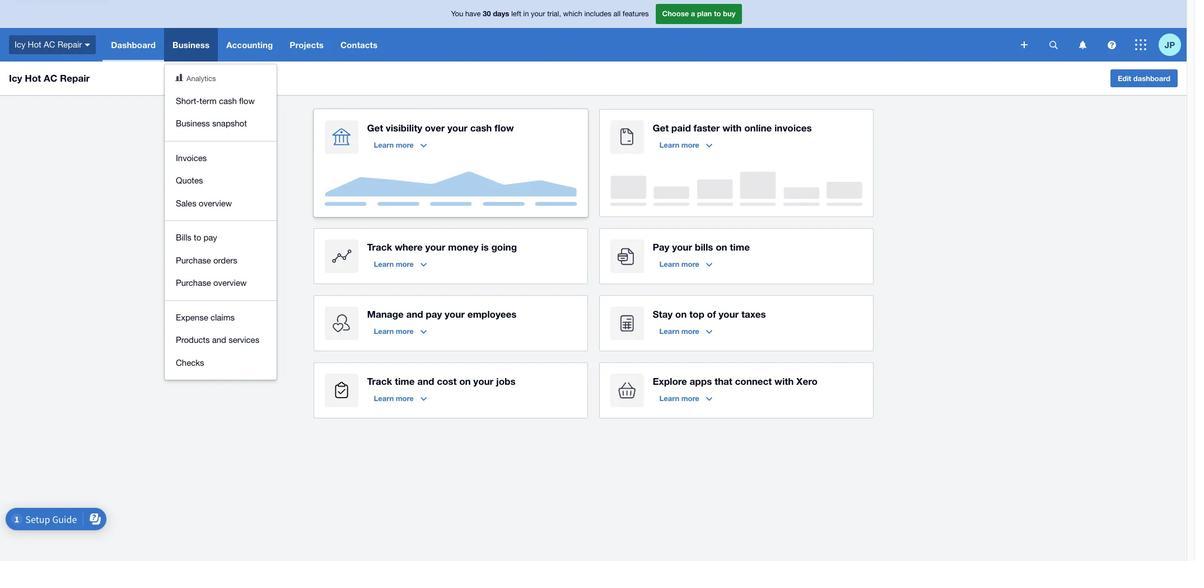 Task type: describe. For each thing, give the bounding box(es) containing it.
going
[[492, 241, 517, 253]]

track money icon image
[[325, 240, 358, 273]]

navigation containing dashboard
[[103, 28, 1013, 380]]

learn more button for where
[[367, 255, 433, 273]]

of
[[707, 309, 716, 320]]

taxes icon image
[[610, 307, 644, 341]]

track for track where your money is going
[[367, 241, 392, 253]]

in
[[523, 10, 529, 18]]

get for get visibility over your cash flow
[[367, 122, 383, 134]]

trial,
[[547, 10, 561, 18]]

learn more button for paid
[[653, 136, 719, 154]]

invoices link
[[165, 147, 277, 170]]

a
[[691, 9, 695, 18]]

contacts
[[341, 40, 378, 50]]

where
[[395, 241, 423, 253]]

get for get paid faster with online invoices
[[653, 122, 669, 134]]

svg image
[[1108, 41, 1116, 49]]

dashboard
[[1134, 74, 1171, 83]]

have
[[465, 10, 481, 18]]

products
[[176, 336, 210, 345]]

jp button
[[1159, 28, 1187, 62]]

30
[[483, 9, 491, 18]]

pay for to
[[204, 233, 217, 243]]

choose
[[662, 9, 689, 18]]

over
[[425, 122, 445, 134]]

includes
[[585, 10, 612, 18]]

more for on
[[682, 327, 700, 336]]

business snapshot link
[[165, 113, 277, 135]]

learn for visibility
[[374, 141, 394, 150]]

learn for and
[[374, 327, 394, 336]]

employees icon image
[[325, 307, 358, 341]]

employees
[[468, 309, 517, 320]]

banking preview line graph image
[[325, 172, 577, 206]]

invoices
[[775, 122, 812, 134]]

plan
[[697, 9, 712, 18]]

learn more button for visibility
[[367, 136, 433, 154]]

jobs
[[496, 376, 516, 388]]

services
[[229, 336, 259, 345]]

learn more button for apps
[[653, 390, 719, 408]]

group containing short-term cash flow
[[165, 64, 277, 380]]

jp
[[1165, 39, 1175, 50]]

overview for purchase overview
[[213, 278, 247, 288]]

banking icon image
[[325, 120, 358, 154]]

dashboard
[[111, 40, 156, 50]]

1 horizontal spatial time
[[730, 241, 750, 253]]

learn more for where
[[374, 260, 414, 269]]

bills icon image
[[610, 240, 644, 273]]

xero
[[797, 376, 818, 388]]

features
[[623, 10, 649, 18]]

connect
[[735, 376, 772, 388]]

and for manage
[[406, 309, 423, 320]]

1 horizontal spatial flow
[[495, 122, 514, 134]]

pay
[[653, 241, 670, 253]]

orders
[[213, 256, 237, 265]]

learn more button for your
[[653, 255, 719, 273]]

faster
[[694, 122, 720, 134]]

purchase orders
[[176, 256, 237, 265]]

term
[[200, 96, 217, 106]]

pay for and
[[426, 309, 442, 320]]

and for products
[[212, 336, 226, 345]]

invoices preview bar graph image
[[610, 172, 862, 206]]

left
[[511, 10, 521, 18]]

expense claims
[[176, 313, 235, 322]]

explore
[[653, 376, 687, 388]]

snapshot
[[212, 119, 247, 128]]

icy inside popup button
[[15, 40, 25, 49]]

cost
[[437, 376, 457, 388]]

is
[[481, 241, 489, 253]]

checks link
[[165, 352, 277, 375]]

projects icon image
[[325, 374, 358, 408]]

purchase overview link
[[165, 272, 277, 295]]

quotes
[[176, 176, 203, 185]]

learn more for time
[[374, 394, 414, 403]]

track where your money is going
[[367, 241, 517, 253]]

paid
[[672, 122, 691, 134]]

online
[[745, 122, 772, 134]]

manage
[[367, 309, 404, 320]]

edit dashboard button
[[1111, 69, 1178, 87]]

business for business snapshot
[[176, 119, 210, 128]]

contacts button
[[332, 28, 386, 62]]

hot inside icy hot ac repair popup button
[[28, 40, 41, 49]]

bills
[[695, 241, 713, 253]]

you have 30 days left in your trial, which includes all features
[[451, 9, 649, 18]]

expense
[[176, 313, 208, 322]]

track for track time and cost on your jobs
[[367, 376, 392, 388]]

edit dashboard
[[1118, 74, 1171, 83]]

1 vertical spatial icy hot ac repair
[[9, 72, 90, 84]]

pay your bills on time
[[653, 241, 750, 253]]

get paid faster with online invoices
[[653, 122, 812, 134]]

short-
[[176, 96, 200, 106]]

products and services link
[[165, 329, 277, 352]]

more for visibility
[[396, 141, 414, 150]]

2 horizontal spatial on
[[716, 241, 728, 253]]

expense claims link
[[165, 307, 277, 329]]

dashboard link
[[103, 28, 164, 62]]

overview for sales overview
[[199, 199, 232, 208]]

which
[[563, 10, 582, 18]]

your inside you have 30 days left in your trial, which includes all features
[[531, 10, 545, 18]]

days
[[493, 9, 509, 18]]

stay
[[653, 309, 673, 320]]

more for apps
[[682, 394, 700, 403]]

header chart image
[[175, 74, 183, 81]]

choose a plan to buy
[[662, 9, 736, 18]]

2 vertical spatial and
[[417, 376, 434, 388]]

quotes link
[[165, 170, 277, 192]]

claims
[[211, 313, 235, 322]]

purchase orders link
[[165, 250, 277, 272]]

sales overview link
[[165, 192, 277, 215]]

your right the where
[[425, 241, 446, 253]]

learn more for your
[[660, 260, 700, 269]]

stay on top of your taxes
[[653, 309, 766, 320]]



Task type: locate. For each thing, give the bounding box(es) containing it.
learn more down the where
[[374, 260, 414, 269]]

business snapshot
[[176, 119, 247, 128]]

icy hot ac repair inside popup button
[[15, 40, 82, 49]]

1 vertical spatial on
[[676, 309, 687, 320]]

learn down paid
[[660, 141, 680, 150]]

business inside business snapshot link
[[176, 119, 210, 128]]

on right cost
[[459, 376, 471, 388]]

short-term cash flow link
[[165, 90, 277, 113]]

repair
[[58, 40, 82, 49], [60, 72, 90, 84]]

business
[[173, 40, 210, 50], [176, 119, 210, 128]]

2 vertical spatial on
[[459, 376, 471, 388]]

0 vertical spatial pay
[[204, 233, 217, 243]]

time left cost
[[395, 376, 415, 388]]

learn more down stay on the right bottom of the page
[[660, 327, 700, 336]]

0 vertical spatial purchase
[[176, 256, 211, 265]]

more for time
[[396, 394, 414, 403]]

icy hot ac repair
[[15, 40, 82, 49], [9, 72, 90, 84]]

purchase for purchase orders
[[176, 256, 211, 265]]

1 vertical spatial cash
[[470, 122, 492, 134]]

learn more button down top
[[653, 323, 719, 341]]

purchase inside purchase orders link
[[176, 256, 211, 265]]

on
[[716, 241, 728, 253], [676, 309, 687, 320], [459, 376, 471, 388]]

1 vertical spatial to
[[194, 233, 201, 243]]

learn more button down the where
[[367, 255, 433, 273]]

1 vertical spatial repair
[[60, 72, 90, 84]]

hot
[[28, 40, 41, 49], [25, 72, 41, 84]]

edit
[[1118, 74, 1132, 83]]

more for paid
[[682, 141, 700, 150]]

overview inside sales overview link
[[199, 199, 232, 208]]

track
[[367, 241, 392, 253], [367, 376, 392, 388]]

1 horizontal spatial to
[[714, 9, 721, 18]]

1 vertical spatial flow
[[495, 122, 514, 134]]

projects
[[290, 40, 324, 50]]

0 horizontal spatial flow
[[239, 96, 255, 106]]

learn down explore at the right of page
[[660, 394, 680, 403]]

your right the over
[[448, 122, 468, 134]]

learn more for and
[[374, 327, 414, 336]]

money
[[448, 241, 479, 253]]

buy
[[723, 9, 736, 18]]

bills
[[176, 233, 191, 243]]

1 vertical spatial pay
[[426, 309, 442, 320]]

learn for time
[[374, 394, 394, 403]]

0 vertical spatial track
[[367, 241, 392, 253]]

0 vertical spatial and
[[406, 309, 423, 320]]

your right the 'pay'
[[672, 241, 692, 253]]

your
[[531, 10, 545, 18], [448, 122, 468, 134], [425, 241, 446, 253], [672, 241, 692, 253], [445, 309, 465, 320], [719, 309, 739, 320], [474, 376, 494, 388]]

ac
[[44, 40, 55, 49], [44, 72, 57, 84]]

repair inside popup button
[[58, 40, 82, 49]]

more for where
[[396, 260, 414, 269]]

0 horizontal spatial to
[[194, 233, 201, 243]]

1 purchase from the top
[[176, 256, 211, 265]]

list box
[[165, 64, 277, 380]]

more down paid
[[682, 141, 700, 150]]

0 vertical spatial overview
[[199, 199, 232, 208]]

cash right the over
[[470, 122, 492, 134]]

learn right projects icon
[[374, 394, 394, 403]]

bills to pay link
[[165, 227, 277, 250]]

products and services
[[176, 336, 259, 345]]

purchase for purchase overview
[[176, 278, 211, 288]]

and
[[406, 309, 423, 320], [212, 336, 226, 345], [417, 376, 434, 388]]

add-ons icon image
[[610, 374, 644, 408]]

1 horizontal spatial get
[[653, 122, 669, 134]]

0 horizontal spatial with
[[723, 122, 742, 134]]

accounting
[[226, 40, 273, 50]]

learn more button down manage
[[367, 323, 433, 341]]

1 vertical spatial hot
[[25, 72, 41, 84]]

1 vertical spatial time
[[395, 376, 415, 388]]

pay inside group
[[204, 233, 217, 243]]

overview down quotes link
[[199, 199, 232, 208]]

learn for apps
[[660, 394, 680, 403]]

banner
[[0, 0, 1187, 380]]

group
[[165, 64, 277, 380]]

on right "bills"
[[716, 241, 728, 253]]

track time and cost on your jobs
[[367, 376, 516, 388]]

business up header chart icon
[[173, 40, 210, 50]]

with right faster
[[723, 122, 742, 134]]

0 vertical spatial business
[[173, 40, 210, 50]]

all
[[614, 10, 621, 18]]

1 horizontal spatial with
[[775, 376, 794, 388]]

banner containing jp
[[0, 0, 1187, 380]]

learn more for apps
[[660, 394, 700, 403]]

list box containing short-term cash flow
[[165, 64, 277, 380]]

and left cost
[[417, 376, 434, 388]]

learn more for on
[[660, 327, 700, 336]]

purchase inside the purchase overview link
[[176, 278, 211, 288]]

on left top
[[676, 309, 687, 320]]

1 vertical spatial track
[[367, 376, 392, 388]]

more down track time and cost on your jobs
[[396, 394, 414, 403]]

your left jobs
[[474, 376, 494, 388]]

0 vertical spatial ac
[[44, 40, 55, 49]]

1 vertical spatial purchase
[[176, 278, 211, 288]]

icy
[[15, 40, 25, 49], [9, 72, 22, 84]]

learn more down track time and cost on your jobs
[[374, 394, 414, 403]]

get left visibility
[[367, 122, 383, 134]]

learn more button down visibility
[[367, 136, 433, 154]]

0 horizontal spatial cash
[[219, 96, 237, 106]]

with
[[723, 122, 742, 134], [775, 376, 794, 388]]

learn more for visibility
[[374, 141, 414, 150]]

2 get from the left
[[653, 122, 669, 134]]

0 horizontal spatial pay
[[204, 233, 217, 243]]

learn more down explore at the right of page
[[660, 394, 700, 403]]

learn more button for time
[[367, 390, 433, 408]]

short-term cash flow
[[176, 96, 255, 106]]

get
[[367, 122, 383, 134], [653, 122, 669, 134]]

0 vertical spatial cash
[[219, 96, 237, 106]]

get visibility over your cash flow
[[367, 122, 514, 134]]

learn for on
[[660, 327, 680, 336]]

0 horizontal spatial time
[[395, 376, 415, 388]]

and inside products and services link
[[212, 336, 226, 345]]

more down visibility
[[396, 141, 414, 150]]

learn more button down paid
[[653, 136, 719, 154]]

list box inside navigation
[[165, 64, 277, 380]]

svg image
[[1136, 39, 1147, 50], [1050, 41, 1058, 49], [1079, 41, 1087, 49], [1021, 41, 1028, 48], [85, 44, 90, 46]]

0 vertical spatial repair
[[58, 40, 82, 49]]

learn more
[[374, 141, 414, 150], [660, 141, 700, 150], [374, 260, 414, 269], [660, 260, 700, 269], [374, 327, 414, 336], [660, 327, 700, 336], [374, 394, 414, 403], [660, 394, 700, 403]]

checks
[[176, 358, 204, 368]]

0 vertical spatial flow
[[239, 96, 255, 106]]

cash right term
[[219, 96, 237, 106]]

purchase down bills to pay
[[176, 256, 211, 265]]

svg image inside icy hot ac repair popup button
[[85, 44, 90, 46]]

analytics
[[187, 75, 216, 83]]

1 vertical spatial overview
[[213, 278, 247, 288]]

your left "employees" in the left of the page
[[445, 309, 465, 320]]

taxes
[[742, 309, 766, 320]]

to
[[714, 9, 721, 18], [194, 233, 201, 243]]

time
[[730, 241, 750, 253], [395, 376, 415, 388]]

learn down stay on the right bottom of the page
[[660, 327, 680, 336]]

purchase down purchase orders
[[176, 278, 211, 288]]

more down apps
[[682, 394, 700, 403]]

accounting button
[[218, 28, 281, 62]]

invoices icon image
[[610, 120, 644, 154]]

navigation
[[103, 28, 1013, 380]]

1 horizontal spatial pay
[[426, 309, 442, 320]]

cash
[[219, 96, 237, 106], [470, 122, 492, 134]]

to right the bills
[[194, 233, 201, 243]]

2 track from the top
[[367, 376, 392, 388]]

track left the where
[[367, 241, 392, 253]]

invoices
[[176, 153, 207, 163]]

more down top
[[682, 327, 700, 336]]

pay up purchase orders
[[204, 233, 217, 243]]

0 horizontal spatial on
[[459, 376, 471, 388]]

learn for where
[[374, 260, 394, 269]]

ac inside icy hot ac repair popup button
[[44, 40, 55, 49]]

more down the pay your bills on time on the top
[[682, 260, 700, 269]]

overview down 'orders'
[[213, 278, 247, 288]]

learn more down the 'pay'
[[660, 260, 700, 269]]

pay right manage
[[426, 309, 442, 320]]

more down manage
[[396, 327, 414, 336]]

1 horizontal spatial on
[[676, 309, 687, 320]]

learn for your
[[660, 260, 680, 269]]

business for business
[[173, 40, 210, 50]]

1 horizontal spatial cash
[[470, 122, 492, 134]]

manage and pay your employees
[[367, 309, 517, 320]]

more for your
[[682, 260, 700, 269]]

learn right track money icon
[[374, 260, 394, 269]]

apps
[[690, 376, 712, 388]]

flow
[[239, 96, 255, 106], [495, 122, 514, 134]]

get left paid
[[653, 122, 669, 134]]

overview inside the purchase overview link
[[213, 278, 247, 288]]

purchase overview
[[176, 278, 247, 288]]

more for and
[[396, 327, 414, 336]]

your right 'in'
[[531, 10, 545, 18]]

1 vertical spatial and
[[212, 336, 226, 345]]

projects button
[[281, 28, 332, 62]]

flow inside short-term cash flow link
[[239, 96, 255, 106]]

learn more button down apps
[[653, 390, 719, 408]]

learn more button
[[367, 136, 433, 154], [653, 136, 719, 154], [367, 255, 433, 273], [653, 255, 719, 273], [367, 323, 433, 341], [653, 323, 719, 341], [367, 390, 433, 408], [653, 390, 719, 408]]

learn more down visibility
[[374, 141, 414, 150]]

0 vertical spatial with
[[723, 122, 742, 134]]

0 vertical spatial time
[[730, 241, 750, 253]]

1 vertical spatial with
[[775, 376, 794, 388]]

business down the short-
[[176, 119, 210, 128]]

learn more button down the pay your bills on time on the top
[[653, 255, 719, 273]]

learn more down manage
[[374, 327, 414, 336]]

explore apps that connect with xero
[[653, 376, 818, 388]]

learn down visibility
[[374, 141, 394, 150]]

learn more button for and
[[367, 323, 433, 341]]

more
[[396, 141, 414, 150], [682, 141, 700, 150], [396, 260, 414, 269], [682, 260, 700, 269], [396, 327, 414, 336], [682, 327, 700, 336], [396, 394, 414, 403], [682, 394, 700, 403]]

learn
[[374, 141, 394, 150], [660, 141, 680, 150], [374, 260, 394, 269], [660, 260, 680, 269], [374, 327, 394, 336], [660, 327, 680, 336], [374, 394, 394, 403], [660, 394, 680, 403]]

bills to pay
[[176, 233, 217, 243]]

0 vertical spatial icy
[[15, 40, 25, 49]]

track right projects icon
[[367, 376, 392, 388]]

pay
[[204, 233, 217, 243], [426, 309, 442, 320]]

and down 'expense claims' link in the bottom left of the page
[[212, 336, 226, 345]]

icy hot ac repair button
[[0, 28, 103, 62]]

more down the where
[[396, 260, 414, 269]]

business button
[[164, 28, 218, 62]]

0 vertical spatial to
[[714, 9, 721, 18]]

1 vertical spatial icy
[[9, 72, 22, 84]]

learn more button down track time and cost on your jobs
[[367, 390, 433, 408]]

sales overview
[[176, 199, 232, 208]]

purchase
[[176, 256, 211, 265], [176, 278, 211, 288]]

visibility
[[386, 122, 422, 134]]

business inside business dropdown button
[[173, 40, 210, 50]]

0 horizontal spatial get
[[367, 122, 383, 134]]

with left xero
[[775, 376, 794, 388]]

1 vertical spatial business
[[176, 119, 210, 128]]

to left 'buy'
[[714, 9, 721, 18]]

0 vertical spatial hot
[[28, 40, 41, 49]]

0 vertical spatial icy hot ac repair
[[15, 40, 82, 49]]

learn more for paid
[[660, 141, 700, 150]]

1 vertical spatial ac
[[44, 72, 57, 84]]

you
[[451, 10, 463, 18]]

your right of
[[719, 309, 739, 320]]

0 vertical spatial on
[[716, 241, 728, 253]]

that
[[715, 376, 733, 388]]

cash inside group
[[219, 96, 237, 106]]

top
[[690, 309, 705, 320]]

and right manage
[[406, 309, 423, 320]]

learn for paid
[[660, 141, 680, 150]]

learn down the 'pay'
[[660, 260, 680, 269]]

2 purchase from the top
[[176, 278, 211, 288]]

sales
[[176, 199, 196, 208]]

1 get from the left
[[367, 122, 383, 134]]

1 track from the top
[[367, 241, 392, 253]]

learn down manage
[[374, 327, 394, 336]]

time right "bills"
[[730, 241, 750, 253]]

learn more button for on
[[653, 323, 719, 341]]

learn more down paid
[[660, 141, 700, 150]]



Task type: vqa. For each thing, say whether or not it's contained in the screenshot.
list box
yes



